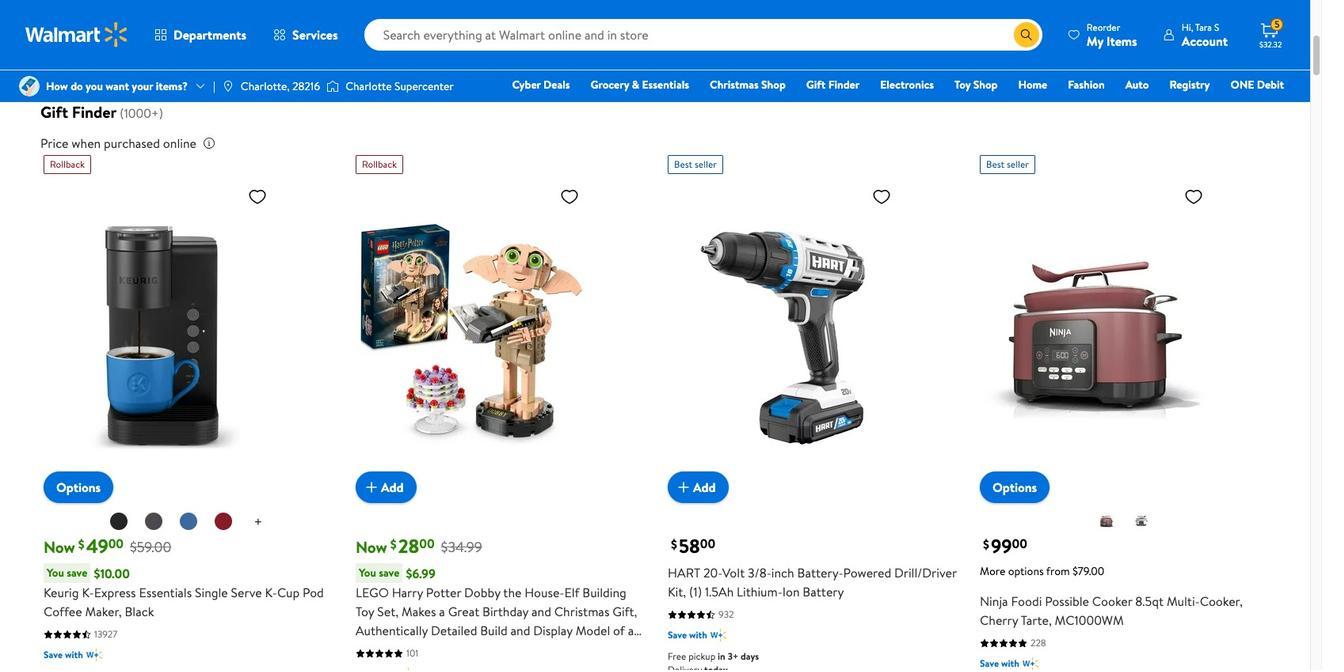 Task type: describe. For each thing, give the bounding box(es) containing it.
options link for 99
[[980, 472, 1050, 504]]

 image for how do you want your items?
[[19, 76, 40, 97]]

& inside "list item"
[[721, 4, 728, 20]]

personalized gifts button
[[1008, 0, 1117, 28]]

add button for $34.99
[[356, 472, 416, 504]]

$10.00
[[94, 565, 130, 583]]

toy inside you save $6.99 lego harry potter dobby the house-elf building toy set, makes a great birthday and christmas gift, authentically detailed build and display model of a beloved character, 76421
[[356, 604, 374, 621]]

cyber deals link
[[505, 76, 577, 93]]

christmas inside you save $6.99 lego harry potter dobby the house-elf building toy set, makes a great birthday and christmas gift, authentically detailed build and display model of a beloved character, 76421
[[554, 604, 610, 621]]

add to cart image for 58
[[674, 479, 693, 498]]

price
[[40, 135, 69, 152]]

your
[[132, 78, 153, 94]]

when
[[72, 135, 101, 152]]

auto link
[[1118, 76, 1156, 93]]

walmart image
[[25, 22, 128, 48]]

potter
[[426, 585, 461, 602]]

lego
[[356, 585, 389, 602]]

$ inside now $ 28 00 $34.99
[[390, 537, 397, 554]]

charlotte supercenter
[[346, 78, 454, 94]]

white
[[886, 4, 914, 20]]

1 vertical spatial and
[[511, 623, 530, 640]]

0 horizontal spatial walmart plus image
[[398, 667, 414, 671]]

fashion
[[1068, 77, 1105, 93]]

gifts inside button
[[1083, 4, 1105, 20]]

tools & home improvement list item
[[354, 0, 517, 31]]

now $ 28 00 $34.99
[[356, 533, 482, 560]]

multi-
[[1167, 593, 1200, 611]]

& for home
[[397, 4, 404, 20]]

gift finder
[[806, 77, 860, 93]]

2 list item from the left
[[268, 0, 348, 31]]

00 inside now $ 28 00 $34.99
[[419, 536, 435, 553]]

elephant
[[917, 4, 958, 20]]

sort and filter section element
[[21, 38, 1289, 89]]

save for 28
[[379, 566, 400, 582]]

1 horizontal spatial save
[[668, 629, 687, 643]]

white elephant gifts
[[886, 4, 983, 20]]

101
[[406, 647, 418, 661]]

pod
[[303, 585, 324, 602]]

search icon image
[[1020, 29, 1033, 41]]

maker,
[[85, 604, 122, 621]]

shop for toy shop
[[973, 77, 998, 93]]

13927
[[94, 628, 117, 642]]

hart 20-volt 3/8-inch battery-powered drill/driver kit, (1) 1.5ah lithium-ion battery
[[668, 565, 957, 601]]

best for 99
[[986, 158, 1005, 171]]

$ inside $ 58 00
[[671, 537, 677, 554]]

more options from $79.00
[[980, 564, 1105, 580]]

00 inside $ 99 00
[[1012, 536, 1027, 553]]

essentials inside you save $10.00 keurig k-express essentials single serve k-cup pod coffee maker, black
[[139, 585, 192, 602]]

3+
[[728, 650, 738, 664]]

cup
[[277, 585, 300, 602]]

cooker,
[[1200, 593, 1243, 611]]

black image
[[109, 513, 128, 532]]

one
[[1231, 77, 1254, 93]]

keurig k-express essentials single serve k-cup pod coffee maker, black image
[[44, 181, 273, 491]]

cards
[[822, 4, 848, 20]]

now for 49
[[44, 537, 75, 559]]

gift cards button
[[788, 0, 860, 28]]

set,
[[377, 604, 399, 621]]

coffee
[[44, 604, 82, 621]]

2 k- from the left
[[265, 585, 277, 602]]

add button for 58
[[668, 472, 728, 504]]

58
[[679, 533, 700, 560]]

display
[[533, 623, 573, 640]]

auto
[[1125, 77, 1149, 93]]

dobby
[[464, 585, 500, 602]]

you save $6.99 lego harry potter dobby the house-elf building toy set, makes a great birthday and christmas gift, authentically detailed build and display model of a beloved character, 76421
[[356, 565, 637, 659]]

cherry tarte image
[[1097, 513, 1116, 532]]

one debit walmart+
[[1231, 77, 1284, 115]]

| inside sort and filter section element
[[1148, 55, 1150, 72]]

grocery
[[591, 77, 629, 93]]

building
[[583, 585, 627, 602]]

00 inside "now $ 49 00 $59.00"
[[108, 536, 124, 553]]

in-store button
[[138, 51, 223, 76]]

how
[[46, 78, 68, 94]]

228
[[1031, 637, 1046, 650]]

departments button
[[141, 16, 260, 54]]

express
[[94, 585, 136, 602]]

with for the middle walmart plus icon
[[689, 629, 707, 643]]

$ 58 00
[[671, 533, 715, 560]]

rollback for 28
[[362, 158, 397, 171]]

1 vertical spatial |
[[213, 78, 215, 94]]

+
[[254, 512, 263, 532]]

best for 58
[[674, 158, 692, 171]]

items?
[[156, 78, 188, 94]]

$79.00
[[1073, 564, 1105, 580]]

gifts inside button
[[961, 4, 983, 20]]

personalized gifts
[[1021, 4, 1105, 20]]

0 horizontal spatial save with
[[44, 649, 83, 662]]

build
[[480, 623, 508, 640]]

electronics link
[[873, 76, 941, 93]]

28216
[[292, 78, 320, 94]]

hart 20-volt 3/8-inch battery-powered drill/driver kit, (1) 1.5ah lithium-ion battery image
[[668, 181, 898, 491]]

1.5ah
[[705, 584, 734, 601]]

home link
[[1011, 76, 1055, 93]]

ninja
[[980, 593, 1008, 611]]

sports, outdoors & fitness button
[[626, 0, 775, 28]]

$ inside $ 99 00
[[983, 537, 989, 554]]

shop for christmas shop
[[761, 77, 786, 93]]

model
[[576, 623, 610, 640]]

3/8-
[[748, 565, 771, 582]]

beloved
[[356, 642, 400, 659]]

with for walmart plus image
[[65, 649, 83, 662]]

0 vertical spatial toy
[[955, 77, 971, 93]]

character,
[[403, 642, 460, 659]]

seller for 58
[[695, 158, 717, 171]]

you save $10.00 keurig k-express essentials single serve k-cup pod coffee maker, black
[[44, 565, 324, 621]]

charlotte
[[346, 78, 392, 94]]

0 horizontal spatial save
[[44, 649, 63, 662]]

legal information image
[[203, 137, 215, 150]]

(1000+)
[[120, 105, 163, 122]]

keurig
[[44, 585, 79, 602]]

0 vertical spatial and
[[532, 604, 551, 621]]

sort
[[1102, 55, 1125, 72]]

gift finder link
[[799, 76, 867, 93]]

ninja foodi possible cooker 8.5qt multi-cooker, cherry tarte, mc1000wm image
[[980, 181, 1210, 491]]

charlotte, 28216
[[241, 78, 320, 94]]

gift cards
[[801, 4, 848, 20]]

debit
[[1257, 77, 1284, 93]]

$ inside "now $ 49 00 $59.00"
[[78, 537, 85, 554]]

video games list item
[[523, 0, 616, 31]]

mc1000wm
[[1055, 612, 1124, 630]]

Search search field
[[364, 19, 1042, 51]]



Task type: vqa. For each thing, say whether or not it's contained in the screenshot.
'Sports,'
yes



Task type: locate. For each thing, give the bounding box(es) containing it.
2 best seller from the left
[[986, 158, 1029, 171]]

best seller for 99
[[986, 158, 1029, 171]]

1 rollback from the left
[[50, 158, 85, 171]]

rollback down price
[[50, 158, 85, 171]]

1 horizontal spatial add to cart image
[[674, 479, 693, 498]]

gift finder (1000+)
[[40, 101, 163, 123]]

1 add from the left
[[381, 479, 404, 497]]

$ left 49
[[78, 537, 85, 554]]

save
[[67, 566, 87, 582], [379, 566, 400, 582]]

fashion link
[[1061, 76, 1112, 93]]

now inside now $ 28 00 $34.99
[[356, 537, 387, 559]]

1 save from the left
[[67, 566, 87, 582]]

walmart plus image down 228
[[1023, 657, 1038, 671]]

gift cards list item
[[785, 0, 864, 31]]

days
[[741, 650, 759, 664]]

1 add to cart image from the left
[[362, 479, 381, 498]]

group containing tools & home improvement
[[78, 0, 1232, 31]]

now left 28
[[356, 537, 387, 559]]

add button up 28
[[356, 472, 416, 504]]

2 best from the left
[[986, 158, 1005, 171]]

list item up "28216"
[[268, 0, 348, 31]]

you up keurig on the bottom left
[[47, 566, 64, 582]]

seller
[[695, 158, 717, 171], [1007, 158, 1029, 171]]

online
[[163, 135, 196, 152]]

0 horizontal spatial best seller
[[674, 158, 717, 171]]

gift right christmas shop link
[[806, 77, 826, 93]]

sports, outdoors & fitness list item
[[623, 0, 778, 31]]

sports,
[[638, 4, 672, 20]]

gift for gift finder
[[806, 77, 826, 93]]

gifts up 'reorder'
[[1083, 4, 1105, 20]]

2 add from the left
[[693, 479, 716, 497]]

0 horizontal spatial now
[[44, 537, 75, 559]]

save up keurig on the bottom left
[[67, 566, 87, 582]]

 image for charlotte supercenter
[[327, 78, 339, 94]]

save with up free
[[668, 629, 707, 643]]

1 horizontal spatial add button
[[668, 472, 728, 504]]

 image
[[222, 80, 234, 93]]

all filters
[[71, 55, 114, 71]]

gift left cards
[[801, 4, 820, 20]]

in-
[[168, 55, 181, 71]]

1 seller from the left
[[695, 158, 717, 171]]

0 vertical spatial christmas
[[710, 77, 759, 93]]

save up free
[[668, 629, 687, 643]]

1 horizontal spatial shop
[[973, 77, 998, 93]]

 image left how
[[19, 76, 40, 97]]

0 vertical spatial save
[[668, 629, 687, 643]]

1 $ from the left
[[78, 537, 85, 554]]

1 horizontal spatial toy
[[955, 77, 971, 93]]

0 horizontal spatial gifts
[[961, 4, 983, 20]]

store
[[181, 55, 206, 71]]

detailed
[[431, 623, 477, 640]]

red image
[[214, 513, 233, 532]]

2 horizontal spatial walmart plus image
[[1023, 657, 1038, 671]]

walmart+
[[1237, 99, 1284, 115]]

1 horizontal spatial rollback
[[362, 158, 397, 171]]

group
[[78, 0, 1232, 31]]

$ 99 00
[[983, 533, 1027, 560]]

$ left 58
[[671, 537, 677, 554]]

video
[[539, 4, 567, 20]]

4 $ from the left
[[983, 537, 989, 554]]

add to favorites list, hart 20-volt 3/8-inch battery-powered drill/driver kit, (1) 1.5ah lithium-ion battery image
[[872, 187, 891, 207]]

0 horizontal spatial essentials
[[139, 585, 192, 602]]

toy right electronics
[[955, 77, 971, 93]]

1 horizontal spatial essentials
[[642, 77, 689, 93]]

possible
[[1045, 593, 1089, 611]]

with up the "pickup"
[[689, 629, 707, 643]]

walmart plus image
[[710, 628, 726, 644], [1023, 657, 1038, 671], [398, 667, 414, 671]]

00 up 20-
[[700, 536, 715, 553]]

add to favorites list, ninja foodi possible cooker 8.5qt multi-cooker, cherry tarte, mc1000wm image
[[1184, 187, 1203, 207]]

1 vertical spatial gift
[[806, 77, 826, 93]]

video games
[[539, 4, 600, 20]]

one debit link
[[1223, 76, 1291, 93]]

walmart plus image
[[86, 648, 102, 664]]

0 horizontal spatial options
[[56, 479, 101, 497]]

of
[[613, 623, 625, 640]]

ninja foodi possible cooker 8.5qt multi-cooker, cherry tarte, mc1000wm
[[980, 593, 1243, 630]]

list item
[[190, 0, 262, 31], [268, 0, 348, 31]]

add up $ 58 00 on the bottom right
[[693, 479, 716, 497]]

sports, outdoors & fitness
[[638, 4, 763, 20]]

seller for 99
[[1007, 158, 1029, 171]]

2 rollback from the left
[[362, 158, 397, 171]]

battery
[[803, 584, 844, 601]]

now for 28
[[356, 537, 387, 559]]

|
[[1148, 55, 1150, 72], [213, 78, 215, 94]]

2 save from the left
[[379, 566, 400, 582]]

registry
[[1170, 77, 1210, 93]]

0 horizontal spatial k-
[[82, 585, 94, 602]]

christmas shop link
[[703, 76, 793, 93]]

christmas
[[710, 77, 759, 93], [554, 604, 610, 621]]

add to favorites list, keurig k-express essentials single serve k-cup pod coffee maker, black image
[[248, 187, 267, 207]]

tools
[[370, 4, 394, 20]]

1 best from the left
[[674, 158, 692, 171]]

0 vertical spatial with
[[689, 629, 707, 643]]

00 up options
[[1012, 536, 1027, 553]]

2 gifts from the left
[[1083, 4, 1105, 20]]

now inside "now $ 49 00 $59.00"
[[44, 537, 75, 559]]

in-store
[[168, 55, 206, 71]]

add for 58
[[693, 479, 716, 497]]

a
[[439, 604, 445, 621], [628, 623, 634, 640]]

1 vertical spatial toy
[[356, 604, 374, 621]]

1 horizontal spatial options link
[[980, 472, 1050, 504]]

0 horizontal spatial  image
[[19, 76, 40, 97]]

1 horizontal spatial  image
[[327, 78, 339, 94]]

1 horizontal spatial with
[[689, 629, 707, 643]]

1 horizontal spatial best seller
[[986, 158, 1029, 171]]

authentically
[[356, 623, 428, 640]]

0 horizontal spatial &
[[397, 4, 404, 20]]

options up 49
[[56, 479, 101, 497]]

1 best seller from the left
[[674, 158, 717, 171]]

0 horizontal spatial toy
[[356, 604, 374, 621]]

electronics
[[880, 77, 934, 93]]

finder for gift finder (1000+)
[[72, 101, 117, 123]]

add to favorites list, lego harry potter dobby the house-elf building toy set, makes a great birthday and christmas gift, authentically detailed build and display model of a beloved character, 76421 image
[[560, 187, 579, 207]]

toy shop
[[955, 77, 998, 93]]

2 seller from the left
[[1007, 158, 1029, 171]]

1 horizontal spatial christmas
[[710, 77, 759, 93]]

$32.32
[[1260, 39, 1282, 50]]

and
[[532, 604, 551, 621], [511, 623, 530, 640]]

0 horizontal spatial save
[[67, 566, 87, 582]]

1 vertical spatial essentials
[[139, 585, 192, 602]]

1 shop from the left
[[761, 77, 786, 93]]

deals
[[543, 77, 570, 93]]

finder
[[828, 77, 860, 93], [72, 101, 117, 123]]

3 $ from the left
[[671, 537, 677, 554]]

options link for $59.00
[[44, 472, 113, 504]]

1 horizontal spatial add
[[693, 479, 716, 497]]

1 options link from the left
[[44, 472, 113, 504]]

free
[[668, 650, 686, 664]]

0 horizontal spatial you
[[47, 566, 64, 582]]

$ left 28
[[390, 537, 397, 554]]

foodi
[[1011, 593, 1042, 611]]

1 horizontal spatial seller
[[1007, 158, 1029, 171]]

2 00 from the left
[[419, 536, 435, 553]]

add to cart image
[[362, 479, 381, 498], [674, 479, 693, 498]]

0 horizontal spatial options link
[[44, 472, 113, 504]]

1 horizontal spatial &
[[632, 77, 639, 93]]

elf
[[564, 585, 579, 602]]

all
[[71, 55, 83, 71]]

1 vertical spatial save with
[[44, 649, 83, 662]]

walmart+ link
[[1230, 98, 1291, 116]]

1 now from the left
[[44, 537, 75, 559]]

christmas down elf
[[554, 604, 610, 621]]

in
[[718, 650, 725, 664]]

toy down lego
[[356, 604, 374, 621]]

2 $ from the left
[[390, 537, 397, 554]]

you for 49
[[47, 566, 64, 582]]

0 horizontal spatial a
[[439, 604, 445, 621]]

1 horizontal spatial options
[[993, 479, 1037, 497]]

1 horizontal spatial you
[[359, 566, 376, 582]]

options link up $ 99 00 on the right bottom
[[980, 472, 1050, 504]]

1 vertical spatial with
[[65, 649, 83, 662]]

add up 28
[[381, 479, 404, 497]]

1 horizontal spatial walmart plus image
[[710, 628, 726, 644]]

1 k- from the left
[[82, 585, 94, 602]]

fitness
[[731, 4, 763, 20]]

options for 99
[[993, 479, 1037, 497]]

 image
[[19, 76, 40, 97], [327, 78, 339, 94]]

finder left electronics link
[[828, 77, 860, 93]]

2 now from the left
[[356, 537, 387, 559]]

0 vertical spatial |
[[1148, 55, 1150, 72]]

rollback for 49
[[50, 158, 85, 171]]

1 horizontal spatial and
[[532, 604, 551, 621]]

save inside you save $10.00 keurig k-express essentials single serve k-cup pod coffee maker, black
[[67, 566, 87, 582]]

add for $34.99
[[381, 479, 404, 497]]

00 up $6.99
[[419, 536, 435, 553]]

add button up $ 58 00 on the bottom right
[[668, 472, 728, 504]]

essentials right grocery on the top of page
[[642, 77, 689, 93]]

1 options from the left
[[56, 479, 101, 497]]

and down birthday
[[511, 623, 530, 640]]

| right by
[[1148, 55, 1150, 72]]

3 00 from the left
[[700, 536, 715, 553]]

single
[[195, 585, 228, 602]]

5
[[1275, 18, 1280, 31]]

a right of
[[628, 623, 634, 640]]

k- right serve
[[265, 585, 277, 602]]

0 horizontal spatial best
[[674, 158, 692, 171]]

home
[[1018, 77, 1047, 93]]

matte gray image
[[144, 513, 163, 532]]

0 vertical spatial a
[[439, 604, 445, 621]]

lego harry potter dobby the house-elf building toy set, makes a great birthday and christmas gift, authentically detailed build and display model of a beloved character, 76421 image
[[356, 181, 585, 491]]

& right grocery on the top of page
[[632, 77, 639, 93]]

gift inside button
[[801, 4, 820, 20]]

gift down how
[[40, 101, 68, 123]]

account
[[1182, 32, 1228, 50]]

volt
[[722, 565, 745, 582]]

0 horizontal spatial with
[[65, 649, 83, 662]]

gift for gift cards
[[801, 4, 820, 20]]

$ left 99
[[983, 537, 989, 554]]

& right tools
[[397, 4, 404, 20]]

personalized gifts list item
[[1005, 0, 1121, 31]]

add to cart image up now $ 28 00 $34.99
[[362, 479, 381, 498]]

00 inside $ 58 00
[[700, 536, 715, 553]]

filters
[[86, 55, 114, 71]]

essentials up black
[[139, 585, 192, 602]]

2 shop from the left
[[973, 77, 998, 93]]

grocery & essentials
[[591, 77, 689, 93]]

0 horizontal spatial add
[[381, 479, 404, 497]]

white elephant gifts list item
[[870, 0, 998, 31]]

house-
[[525, 585, 564, 602]]

save left walmart plus image
[[44, 649, 63, 662]]

save with left walmart plus image
[[44, 649, 83, 662]]

pickup
[[689, 650, 715, 664]]

more
[[980, 564, 1006, 580]]

0 vertical spatial finder
[[828, 77, 860, 93]]

1 horizontal spatial finder
[[828, 77, 860, 93]]

1 horizontal spatial now
[[356, 537, 387, 559]]

1 gifts from the left
[[961, 4, 983, 20]]

add to cart image for $34.99
[[362, 479, 381, 498]]

0 horizontal spatial list item
[[190, 0, 262, 31]]

1 vertical spatial christmas
[[554, 604, 610, 621]]

00 down 'black' image on the left
[[108, 536, 124, 553]]

1 add button from the left
[[356, 472, 416, 504]]

| down in-store button
[[213, 78, 215, 94]]

with left walmart plus image
[[65, 649, 83, 662]]

supercenter
[[395, 78, 454, 94]]

price when purchased online
[[40, 135, 196, 152]]

& inside list item
[[397, 4, 404, 20]]

1 vertical spatial a
[[628, 623, 634, 640]]

gift for gift finder (1000+)
[[40, 101, 68, 123]]

0 horizontal spatial and
[[511, 623, 530, 640]]

walmart plus image up in
[[710, 628, 726, 644]]

best seller
[[674, 158, 717, 171], [986, 158, 1029, 171]]

items
[[1107, 32, 1137, 50]]

0 horizontal spatial add to cart image
[[362, 479, 381, 498]]

2 options link from the left
[[980, 472, 1050, 504]]

hi,
[[1182, 20, 1193, 34]]

28
[[398, 533, 419, 560]]

battery-
[[797, 565, 843, 582]]

1 00 from the left
[[108, 536, 124, 553]]

now
[[44, 537, 75, 559], [356, 537, 387, 559]]

0 horizontal spatial rollback
[[50, 158, 85, 171]]

0 vertical spatial gift
[[801, 4, 820, 20]]

shop left the gift finder
[[761, 77, 786, 93]]

save with
[[668, 629, 707, 643], [44, 649, 83, 662]]

1 you from the left
[[47, 566, 64, 582]]

0 horizontal spatial christmas
[[554, 604, 610, 621]]

0 horizontal spatial seller
[[695, 158, 717, 171]]

2 vertical spatial gift
[[40, 101, 68, 123]]

0 horizontal spatial |
[[213, 78, 215, 94]]

1 horizontal spatial save with
[[668, 629, 707, 643]]

1 horizontal spatial k-
[[265, 585, 277, 602]]

add to cart image up 58
[[674, 479, 693, 498]]

you inside you save $10.00 keurig k-express essentials single serve k-cup pod coffee maker, black
[[47, 566, 64, 582]]

and down house-
[[532, 604, 551, 621]]

1 horizontal spatial list item
[[268, 0, 348, 31]]

cherry
[[980, 612, 1018, 630]]

christmas down search search box
[[710, 77, 759, 93]]

2 add button from the left
[[668, 472, 728, 504]]

2 options from the left
[[993, 479, 1037, 497]]

save inside you save $6.99 lego harry potter dobby the house-elf building toy set, makes a great birthday and christmas gift, authentically detailed build and display model of a beloved character, 76421
[[379, 566, 400, 582]]

purchased
[[104, 135, 160, 152]]

0 vertical spatial essentials
[[642, 77, 689, 93]]

all filters button
[[40, 51, 131, 76]]

& for essentials
[[632, 77, 639, 93]]

2 you from the left
[[359, 566, 376, 582]]

gifts right elephant
[[961, 4, 983, 20]]

kit,
[[668, 584, 686, 601]]

2 horizontal spatial &
[[721, 4, 728, 20]]

0 horizontal spatial shop
[[761, 77, 786, 93]]

you up lego
[[359, 566, 376, 582]]

services
[[292, 26, 338, 44]]

personalized
[[1021, 4, 1081, 20]]

options
[[1008, 564, 1044, 580]]

5 $32.32
[[1260, 18, 1282, 50]]

Walmart Site-Wide search field
[[364, 19, 1042, 51]]

& left fitness
[[721, 4, 728, 20]]

a down "potter"
[[439, 604, 445, 621]]

inch
[[771, 565, 794, 582]]

now left 49
[[44, 537, 75, 559]]

1 vertical spatial save
[[44, 649, 63, 662]]

my
[[1087, 32, 1104, 50]]

outdoors
[[675, 4, 718, 20]]

harry
[[392, 585, 423, 602]]

walmart plus image down 101 at the bottom left of page
[[398, 667, 414, 671]]

1 horizontal spatial a
[[628, 623, 634, 640]]

finder for gift finder
[[828, 77, 860, 93]]

white elephant gifts button
[[873, 0, 995, 28]]

2 add to cart image from the left
[[674, 479, 693, 498]]

1 horizontal spatial |
[[1148, 55, 1150, 72]]

games
[[570, 4, 600, 20]]

1 horizontal spatial gifts
[[1083, 4, 1105, 20]]

1 horizontal spatial best
[[986, 158, 1005, 171]]

best seller for 58
[[674, 158, 717, 171]]

you inside you save $6.99 lego harry potter dobby the house-elf building toy set, makes a great birthday and christmas gift, authentically detailed build and display model of a beloved character, 76421
[[359, 566, 376, 582]]

services button
[[260, 16, 351, 54]]

options up $ 99 00 on the right bottom
[[993, 479, 1037, 497]]

$6.99
[[406, 565, 436, 583]]

rollback down charlotte
[[362, 158, 397, 171]]

navy image
[[179, 513, 198, 532]]

1 vertical spatial finder
[[72, 101, 117, 123]]

list item up store
[[190, 0, 262, 31]]

 image right "28216"
[[327, 78, 339, 94]]

1 list item from the left
[[190, 0, 262, 31]]

options for $59.00
[[56, 479, 101, 497]]

4 00 from the left
[[1012, 536, 1027, 553]]

options link up 'black' image on the left
[[44, 472, 113, 504]]

steam white image
[[1132, 513, 1151, 532]]

0 horizontal spatial add button
[[356, 472, 416, 504]]

finder down you
[[72, 101, 117, 123]]

0 vertical spatial save with
[[668, 629, 707, 643]]

gifts
[[961, 4, 983, 20], [1083, 4, 1105, 20]]

1 horizontal spatial save
[[379, 566, 400, 582]]

76421
[[464, 642, 495, 659]]

birthday
[[483, 604, 529, 621]]

save up lego
[[379, 566, 400, 582]]

essentials
[[642, 77, 689, 93], [139, 585, 192, 602]]

k- up maker, on the bottom left of the page
[[82, 585, 94, 602]]

0 horizontal spatial finder
[[72, 101, 117, 123]]

free pickup in 3+ days
[[668, 650, 759, 664]]

save for 49
[[67, 566, 87, 582]]

with
[[689, 629, 707, 643], [65, 649, 83, 662]]

shop left home
[[973, 77, 998, 93]]

you for 28
[[359, 566, 376, 582]]

best
[[674, 158, 692, 171], [986, 158, 1005, 171]]

from
[[1046, 564, 1070, 580]]



